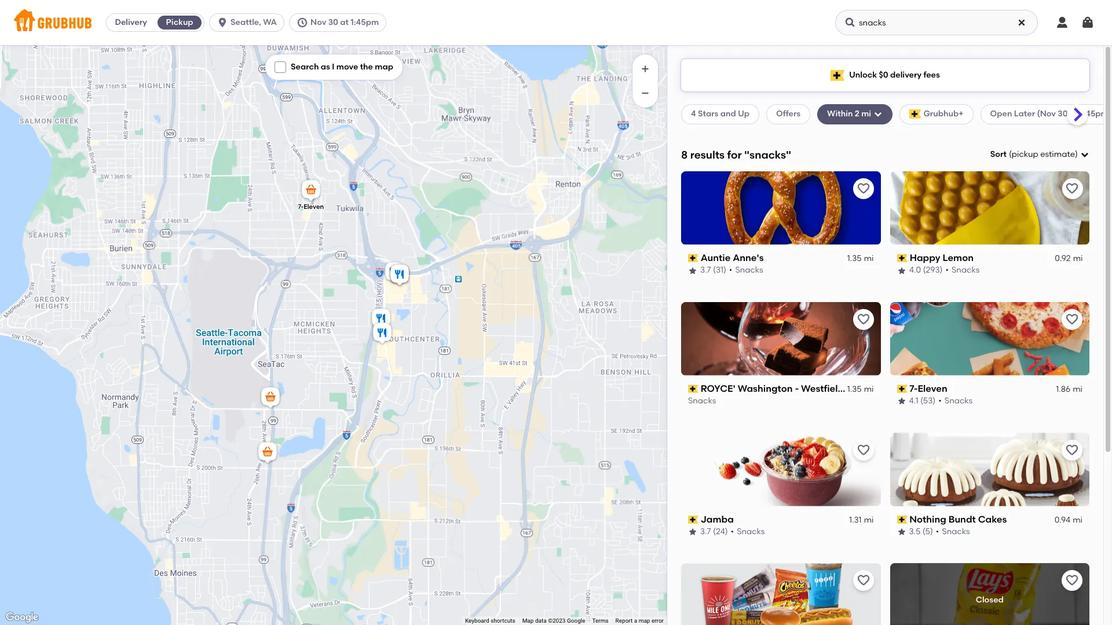 Task type: vqa. For each thing, say whether or not it's contained in the screenshot.
Bento
no



Task type: describe. For each thing, give the bounding box(es) containing it.
(31)
[[713, 266, 727, 276]]

3.5
[[910, 528, 921, 537]]

(
[[1010, 150, 1012, 159]]

save this restaurant image for extramile logo
[[857, 575, 871, 589]]

snacks right (24) at the bottom of page
[[737, 528, 765, 537]]

1 horizontal spatial svg image
[[1018, 18, 1027, 27]]

pickup
[[166, 17, 193, 27]]

anne's
[[733, 253, 764, 264]]

map
[[523, 619, 534, 625]]

mi right 2
[[862, 109, 872, 119]]

3.7 for jamba
[[701, 528, 712, 537]]

for
[[728, 148, 742, 161]]

star icon image for jamba
[[689, 528, 698, 537]]

plus icon image
[[640, 63, 652, 75]]

4.1
[[910, 397, 919, 406]]

sort ( pickup estimate )
[[991, 150, 1079, 159]]

extramile logo image
[[682, 564, 881, 626]]

3.5 (5)
[[910, 528, 934, 537]]

wa
[[263, 17, 277, 27]]

1 horizontal spatial 7-
[[910, 384, 918, 395]]

delivery
[[891, 70, 922, 80]]

auntie
[[701, 253, 731, 264]]

1.35 for washington
[[848, 385, 862, 395]]

save this restaurant image for royce' washington - westfield southcenter mall
[[857, 313, 871, 327]]

©2023
[[548, 619, 566, 625]]

subscription pass image for nothing bundt cakes
[[898, 516, 908, 524]]

star icon image for 7-eleven
[[898, 397, 907, 407]]

save this restaurant button for auntie anne's
[[854, 178, 874, 199]]

(53)
[[921, 397, 936, 406]]

nov 30 at 1:45pm
[[311, 17, 379, 27]]

lemon
[[943, 253, 974, 264]]

mi for bundt
[[1074, 516, 1083, 526]]

happy lemon
[[910, 253, 974, 264]]

search as i move the map
[[291, 62, 394, 72]]

1 horizontal spatial at
[[1071, 109, 1079, 119]]

cakes
[[979, 514, 1008, 525]]

within
[[828, 109, 854, 119]]

offers
[[777, 109, 801, 119]]

royce' washington - westfield southcenter mall logo image
[[682, 302, 881, 376]]

auntie anne's
[[701, 253, 764, 264]]

nov
[[311, 17, 327, 27]]

• snacks for happy lemon
[[946, 266, 980, 276]]

subscription pass image for royce' washington - westfield southcenter mall
[[689, 385, 699, 394]]

shortcuts
[[491, 619, 516, 625]]

save this restaurant button for 7-eleven
[[1062, 309, 1083, 330]]

• snacks for auntie anne's
[[730, 266, 764, 276]]

8
[[682, 148, 688, 161]]

grubhub plus flag logo image for grubhub+
[[910, 110, 922, 119]]

save this restaurant image for nothing bundt cakes
[[1066, 444, 1080, 458]]

2 horizontal spatial svg image
[[1081, 150, 1090, 159]]

7 eleven image
[[300, 179, 323, 204]]

subscription pass image for auntie anne's
[[689, 255, 699, 263]]

terms link
[[593, 619, 609, 625]]

3.7 (31)
[[701, 266, 727, 276]]

4
[[691, 109, 697, 119]]

save this restaurant button for happy lemon
[[1062, 178, 1083, 199]]

report
[[616, 619, 633, 625]]

mi for anne's
[[865, 254, 874, 264]]

save this restaurant button for nothing bundt cakes
[[1062, 440, 1083, 461]]

as
[[321, 62, 330, 72]]

sort
[[991, 150, 1007, 159]]

• snacks for jamba
[[731, 528, 765, 537]]

the
[[360, 62, 373, 72]]

mi for lemon
[[1074, 254, 1083, 264]]

washington
[[738, 384, 793, 395]]

1 vertical spatial 7-eleven
[[910, 384, 948, 395]]

(5)
[[923, 528, 934, 537]]

1.86
[[1057, 385, 1071, 395]]

1.86 mi
[[1057, 385, 1083, 395]]

happy
[[910, 253, 941, 264]]

error
[[652, 619, 664, 625]]

and
[[721, 109, 737, 119]]

google
[[567, 619, 586, 625]]

svg image inside nov 30 at 1:45pm button
[[297, 17, 308, 28]]

jamba
[[701, 514, 734, 525]]

mall
[[905, 384, 925, 395]]

nov 30 at 1:45pm button
[[289, 13, 391, 32]]

snacks for happy
[[952, 266, 980, 276]]

grubhub+
[[924, 109, 964, 119]]

• for auntie anne's
[[730, 266, 733, 276]]

map region
[[0, 0, 704, 626]]

star icon image for happy lemon
[[898, 266, 907, 276]]

later
[[1015, 109, 1036, 119]]

jamba image
[[383, 261, 406, 286]]

4.1 (53)
[[910, 397, 936, 406]]

snacks for nothing
[[943, 528, 971, 537]]

snacks down the royce'
[[689, 397, 717, 406]]

3.7 (24)
[[701, 528, 728, 537]]

30 inside nov 30 at 1:45pm button
[[328, 17, 338, 27]]

mi right the 1.31
[[865, 516, 874, 526]]

• for happy lemon
[[946, 266, 949, 276]]

i
[[332, 62, 335, 72]]

royce' washington - westfield southcenter mall
[[701, 384, 925, 395]]

search
[[291, 62, 319, 72]]

unlock $0 delivery fees
[[850, 70, 941, 80]]

westfield
[[802, 384, 845, 395]]

8 results for "snacks"
[[682, 148, 792, 161]]

0 horizontal spatial svg image
[[845, 17, 857, 28]]

auntie anne's image
[[388, 263, 412, 289]]

0 horizontal spatial map
[[375, 62, 394, 72]]

1.31 mi
[[850, 516, 874, 526]]

results
[[691, 148, 725, 161]]

unlock
[[850, 70, 878, 80]]

-
[[795, 384, 799, 395]]

main navigation navigation
[[0, 0, 1113, 45]]

bundt
[[949, 514, 977, 525]]

report a map error
[[616, 619, 664, 625]]

)
[[1076, 150, 1079, 159]]

save this restaurant button for jamba
[[854, 440, 874, 461]]

happy lemon image
[[370, 307, 393, 333]]



Task type: locate. For each thing, give the bounding box(es) containing it.
extramile image
[[256, 441, 279, 467]]

mi for washington
[[865, 385, 874, 395]]

mi for eleven
[[1074, 385, 1083, 395]]

• right the (31)
[[730, 266, 733, 276]]

seattle,
[[231, 17, 261, 27]]

subscription pass image for jamba
[[689, 516, 699, 524]]

0 horizontal spatial 7-eleven
[[298, 204, 324, 211]]

"snacks"
[[745, 148, 792, 161]]

delivery
[[115, 17, 147, 27]]

1 vertical spatial 1.35
[[848, 385, 862, 395]]

seattle, wa button
[[209, 13, 289, 32]]

star icon image for nothing bundt cakes
[[898, 528, 907, 537]]

(nov
[[1038, 109, 1057, 119]]

7- inside map region
[[298, 204, 304, 211]]

0 vertical spatial 3.7
[[701, 266, 712, 276]]

grubhub plus flag logo image
[[831, 70, 845, 81], [910, 110, 922, 119]]

up
[[739, 109, 750, 119]]

0 vertical spatial map
[[375, 62, 394, 72]]

jamba logo image
[[682, 433, 881, 507]]

at left 1:45pm)
[[1071, 109, 1079, 119]]

save this restaurant image for auntie anne's
[[857, 182, 871, 196]]

• snacks down lemon
[[946, 266, 980, 276]]

1.35 mi for royce' washington - westfield southcenter mall
[[848, 385, 874, 395]]

0.94 mi
[[1055, 516, 1083, 526]]

mi
[[862, 109, 872, 119], [865, 254, 874, 264], [1074, 254, 1083, 264], [865, 385, 874, 395], [1074, 385, 1083, 395], [865, 516, 874, 526], [1074, 516, 1083, 526]]

nothing bundt cakes
[[910, 514, 1008, 525]]

grubhub plus flag logo image left "unlock"
[[831, 70, 845, 81]]

eleven inside map region
[[304, 204, 324, 211]]

star icon image left 4.1
[[898, 397, 907, 407]]

• right '(53)'
[[939, 397, 942, 406]]

save this restaurant button
[[854, 178, 874, 199], [1062, 178, 1083, 199], [854, 309, 874, 330], [1062, 309, 1083, 330], [854, 440, 874, 461], [1062, 440, 1083, 461], [854, 571, 874, 592], [1062, 571, 1083, 592]]

0.94
[[1055, 516, 1071, 526]]

4.0 (293)
[[910, 266, 943, 276]]

3.7 left (24) at the bottom of page
[[701, 528, 712, 537]]

open
[[991, 109, 1013, 119]]

star icon image left the "3.5"
[[898, 528, 907, 537]]

1:45pm)
[[1081, 109, 1112, 119]]

mi left mall
[[865, 385, 874, 395]]

1 3.7 from the top
[[701, 266, 712, 276]]

keyboard shortcuts button
[[465, 618, 516, 626]]

save this restaurant button for royce' washington - westfield southcenter mall
[[854, 309, 874, 330]]

seattle, wa
[[231, 17, 277, 27]]

svg image
[[1056, 16, 1070, 30], [1082, 16, 1095, 30], [217, 17, 228, 28], [297, 17, 308, 28], [277, 64, 284, 71], [874, 110, 883, 119]]

1 horizontal spatial map
[[639, 619, 651, 625]]

map right a
[[639, 619, 651, 625]]

snacks down lemon
[[952, 266, 980, 276]]

1:45pm
[[351, 17, 379, 27]]

1 horizontal spatial grubhub plus flag logo image
[[910, 110, 922, 119]]

1 vertical spatial at
[[1071, 109, 1079, 119]]

report a map error link
[[616, 619, 664, 625]]

open later (nov 30 at 1:45pm)
[[991, 109, 1112, 119]]

minus icon image
[[640, 88, 652, 99]]

• snacks down "anne's"
[[730, 266, 764, 276]]

within 2 mi
[[828, 109, 872, 119]]

subscription pass image left the nothing
[[898, 516, 908, 524]]

closed
[[976, 596, 1004, 606]]

2 3.7 from the top
[[701, 528, 712, 537]]

save this restaurant image for the jamba logo
[[857, 444, 871, 458]]

• snacks down the nothing bundt cakes
[[937, 528, 971, 537]]

1 horizontal spatial eleven
[[918, 384, 948, 395]]

pickup
[[1012, 150, 1039, 159]]

0 vertical spatial 7-
[[298, 204, 304, 211]]

subscription pass image
[[689, 255, 699, 263], [898, 255, 908, 263], [898, 385, 908, 394]]

save this restaurant image
[[857, 182, 871, 196], [857, 313, 871, 327], [1066, 313, 1080, 327], [1066, 444, 1080, 458]]

1.31
[[850, 516, 862, 526]]

1 1.35 from the top
[[848, 254, 862, 264]]

at inside nov 30 at 1:45pm button
[[340, 17, 349, 27]]

subscription pass image for happy lemon
[[898, 255, 908, 263]]

0 vertical spatial 1.35
[[848, 254, 862, 264]]

1.35 for anne's
[[848, 254, 862, 264]]

• snacks for 7-eleven
[[939, 397, 973, 406]]

nothing bundt cakes image
[[371, 322, 394, 347]]

sea tac marathon image
[[259, 386, 282, 412]]

3.7 left the (31)
[[701, 266, 712, 276]]

0 vertical spatial 30
[[328, 17, 338, 27]]

Search for food, convenience, alcohol... search field
[[836, 10, 1039, 35]]

svg image
[[845, 17, 857, 28], [1018, 18, 1027, 27], [1081, 150, 1090, 159]]

royce'
[[701, 384, 736, 395]]

subscription pass image for 7-eleven
[[898, 385, 908, 394]]

star icon image left 3.7 (31)
[[689, 266, 698, 276]]

2
[[855, 109, 860, 119]]

keyboard
[[465, 619, 490, 625]]

southcenter
[[847, 384, 903, 395]]

1 vertical spatial map
[[639, 619, 651, 625]]

1 horizontal spatial 30
[[1059, 109, 1069, 119]]

mi right 0.92
[[1074, 254, 1083, 264]]

estimate
[[1041, 150, 1076, 159]]

• right '(5)'
[[937, 528, 940, 537]]

a
[[635, 619, 638, 625]]

star icon image
[[689, 266, 698, 276], [898, 266, 907, 276], [898, 397, 907, 407], [689, 528, 698, 537], [898, 528, 907, 537]]

pickup button
[[155, 13, 204, 32]]

map
[[375, 62, 394, 72], [639, 619, 651, 625]]

delivery button
[[107, 13, 155, 32]]

royce' washington - westfield southcenter mall image
[[388, 263, 412, 289]]

svg image inside seattle, wa button
[[217, 17, 228, 28]]

eleven
[[304, 204, 324, 211], [918, 384, 948, 395]]

(24)
[[713, 528, 728, 537]]

0 vertical spatial grubhub plus flag logo image
[[831, 70, 845, 81]]

30
[[328, 17, 338, 27], [1059, 109, 1069, 119]]

star icon image left '4.0' on the right top
[[898, 266, 907, 276]]

snacks down "anne's"
[[736, 266, 764, 276]]

• down happy lemon at the top right
[[946, 266, 949, 276]]

3.7 for auntie anne's
[[701, 266, 712, 276]]

terms
[[593, 619, 609, 625]]

stars
[[698, 109, 719, 119]]

snacks down the nothing bundt cakes
[[943, 528, 971, 537]]

snacks
[[736, 266, 764, 276], [952, 266, 980, 276], [689, 397, 717, 406], [945, 397, 973, 406], [737, 528, 765, 537], [943, 528, 971, 537]]

0 horizontal spatial at
[[340, 17, 349, 27]]

auntie anne's logo image
[[682, 171, 881, 245]]

subscription pass image
[[689, 385, 699, 394], [689, 516, 699, 524], [898, 516, 908, 524]]

0 horizontal spatial eleven
[[304, 204, 324, 211]]

• for 7-eleven
[[939, 397, 942, 406]]

snacks for auntie
[[736, 266, 764, 276]]

2 1.35 from the top
[[848, 385, 862, 395]]

7-eleven inside map region
[[298, 204, 324, 211]]

7-eleven logo image
[[891, 302, 1090, 376]]

grubhub plus flag logo image left grubhub+
[[910, 110, 922, 119]]

• snacks right '(53)'
[[939, 397, 973, 406]]

1 vertical spatial 7-
[[910, 384, 918, 395]]

0 vertical spatial at
[[340, 17, 349, 27]]

0.92
[[1055, 254, 1071, 264]]

7-eleven
[[298, 204, 324, 211], [910, 384, 948, 395]]

nothing
[[910, 514, 947, 525]]

map data ©2023 google
[[523, 619, 586, 625]]

4.0
[[910, 266, 921, 276]]

1 vertical spatial 3.7
[[701, 528, 712, 537]]

3.7
[[701, 266, 712, 276], [701, 528, 712, 537]]

star icon image for auntie anne's
[[689, 266, 698, 276]]

happy lemon logo image
[[891, 171, 1090, 245]]

subscription pass image left the royce'
[[689, 385, 699, 394]]

map right the
[[375, 62, 394, 72]]

mi right 0.94
[[1074, 516, 1083, 526]]

7-
[[298, 204, 304, 211], [910, 384, 918, 395]]

2 1.35 mi from the top
[[848, 385, 874, 395]]

1 vertical spatial eleven
[[918, 384, 948, 395]]

0 horizontal spatial 30
[[328, 17, 338, 27]]

1 vertical spatial grubhub plus flag logo image
[[910, 110, 922, 119]]

save this restaurant image
[[1066, 182, 1080, 196], [857, 444, 871, 458], [857, 575, 871, 589], [1066, 575, 1080, 589]]

None field
[[991, 149, 1090, 161]]

$0
[[880, 70, 889, 80]]

snacks right '(53)'
[[945, 397, 973, 406]]

1 vertical spatial 30
[[1059, 109, 1069, 119]]

star icon image left 3.7 (24)
[[689, 528, 698, 537]]

0 vertical spatial 7-eleven
[[298, 204, 324, 211]]

0 horizontal spatial grubhub plus flag logo image
[[831, 70, 845, 81]]

move
[[337, 62, 358, 72]]

google image
[[3, 611, 41, 626]]

0 vertical spatial 1.35 mi
[[848, 254, 874, 264]]

• for jamba
[[731, 528, 734, 537]]

(293)
[[923, 266, 943, 276]]

data
[[536, 619, 547, 625]]

1.35 mi for auntie anne's
[[848, 254, 874, 264]]

4 stars and up
[[691, 109, 750, 119]]

1.35
[[848, 254, 862, 264], [848, 385, 862, 395]]

• snacks right (24) at the bottom of page
[[731, 528, 765, 537]]

0 vertical spatial eleven
[[304, 204, 324, 211]]

snacks for 7-
[[945, 397, 973, 406]]

0.92 mi
[[1055, 254, 1083, 264]]

save this restaurant image for happy lemon logo
[[1066, 182, 1080, 196]]

30 right nov on the left of page
[[328, 17, 338, 27]]

mi left happy
[[865, 254, 874, 264]]

1 vertical spatial 1.35 mi
[[848, 385, 874, 395]]

at left 1:45pm
[[340, 17, 349, 27]]

1.35 mi
[[848, 254, 874, 264], [848, 385, 874, 395]]

• snacks
[[730, 266, 764, 276], [946, 266, 980, 276], [939, 397, 973, 406], [731, 528, 765, 537], [937, 528, 971, 537]]

keyboard shortcuts
[[465, 619, 516, 625]]

fees
[[924, 70, 941, 80]]

none field containing sort
[[991, 149, 1090, 161]]

subscription pass image left the jamba
[[689, 516, 699, 524]]

• for nothing bundt cakes
[[937, 528, 940, 537]]

0 horizontal spatial 7-
[[298, 204, 304, 211]]

mi right 1.86
[[1074, 385, 1083, 395]]

• right (24) at the bottom of page
[[731, 528, 734, 537]]

nothing bundt cakes logo image
[[891, 433, 1090, 507]]

30 right the "(nov"
[[1059, 109, 1069, 119]]

grubhub plus flag logo image for unlock $0 delivery fees
[[831, 70, 845, 81]]

save this restaurant image for 7-eleven
[[1066, 313, 1080, 327]]

1 1.35 mi from the top
[[848, 254, 874, 264]]

• snacks for nothing bundt cakes
[[937, 528, 971, 537]]

1 horizontal spatial 7-eleven
[[910, 384, 948, 395]]

•
[[730, 266, 733, 276], [946, 266, 949, 276], [939, 397, 942, 406], [731, 528, 734, 537], [937, 528, 940, 537]]



